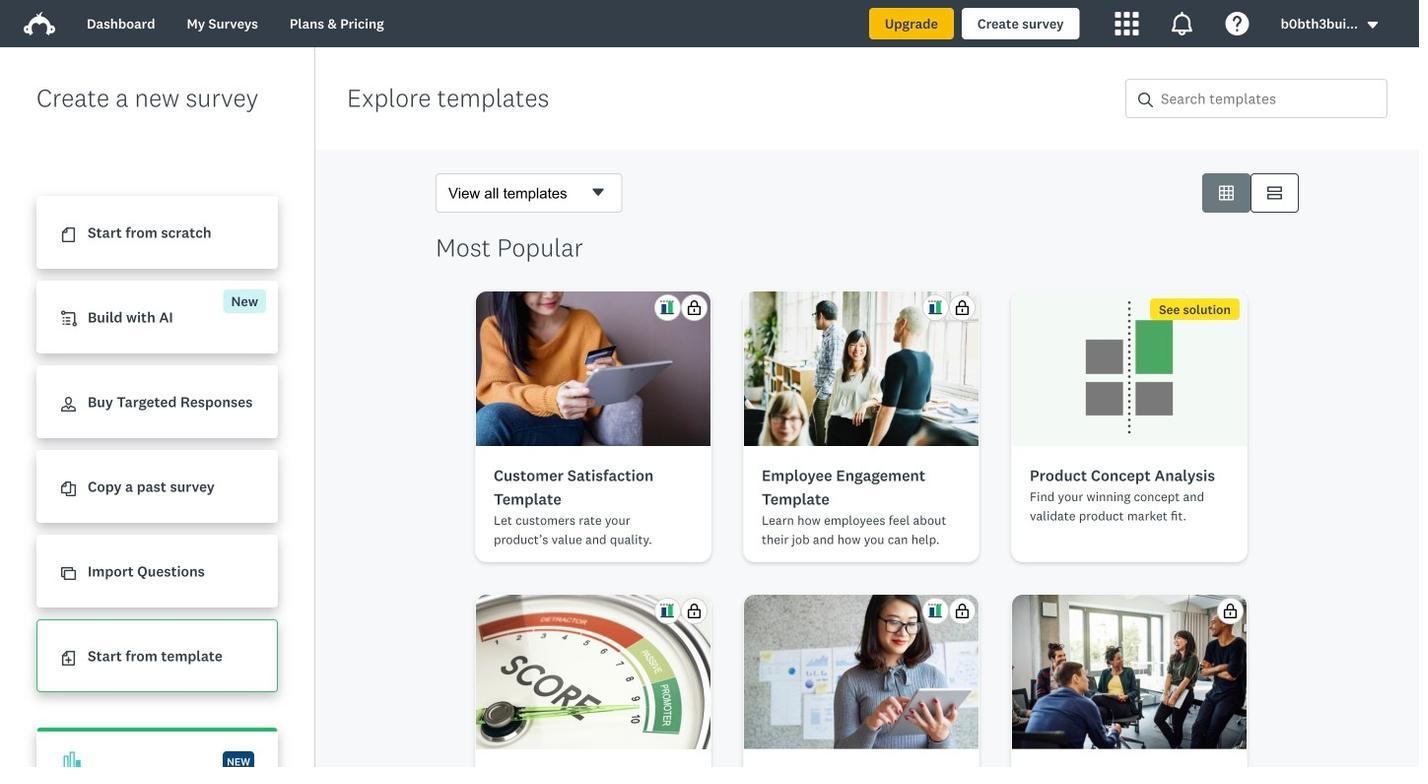 Task type: locate. For each thing, give the bounding box(es) containing it.
0 horizontal spatial lock image
[[687, 604, 702, 619]]

customer satisfaction template image
[[476, 292, 711, 446]]

lock image
[[687, 604, 702, 619], [1223, 604, 1238, 619]]

documentclone image
[[61, 482, 76, 497]]

document image
[[61, 228, 76, 243]]

lock image
[[687, 301, 702, 315], [955, 301, 970, 315], [955, 604, 970, 619]]

grid image
[[1219, 186, 1234, 201]]

dropdown arrow icon image
[[1366, 18, 1380, 32], [1368, 22, 1378, 29]]

2 brand logo image from the top
[[24, 12, 55, 35]]

products icon image
[[1115, 12, 1139, 35], [1115, 12, 1139, 35]]

brand logo image
[[24, 8, 55, 39], [24, 12, 55, 35]]

lock image for employee engagement template image
[[955, 301, 970, 315]]

user image
[[61, 397, 76, 412]]

2 lock image from the left
[[1223, 604, 1238, 619]]

product concept analysis image
[[1012, 292, 1247, 446]]

1 brand logo image from the top
[[24, 8, 55, 39]]

1 lock image from the left
[[687, 604, 702, 619]]

1 horizontal spatial lock image
[[1223, 604, 1238, 619]]

search image
[[1138, 93, 1153, 107]]



Task type: describe. For each thing, give the bounding box(es) containing it.
clone image
[[61, 567, 76, 582]]

net promoter® score (nps) template image
[[476, 595, 711, 750]]

surveymonkey-paradigm belonging and inclusion template image
[[1012, 595, 1247, 750]]

software and app customer feedback with nps® image
[[744, 595, 979, 750]]

help icon image
[[1226, 12, 1249, 35]]

lock image for customer satisfaction template "image"
[[687, 301, 702, 315]]

textboxmultiple image
[[1267, 186, 1282, 201]]

notification center icon image
[[1170, 12, 1194, 35]]

Search templates field
[[1153, 80, 1387, 117]]

documentplus image
[[61, 652, 76, 666]]

lock image for software and app customer feedback with nps® image
[[955, 604, 970, 619]]

employee engagement template image
[[744, 292, 979, 446]]



Task type: vqa. For each thing, say whether or not it's contained in the screenshot.
2nd Warning image from the bottom of the page
no



